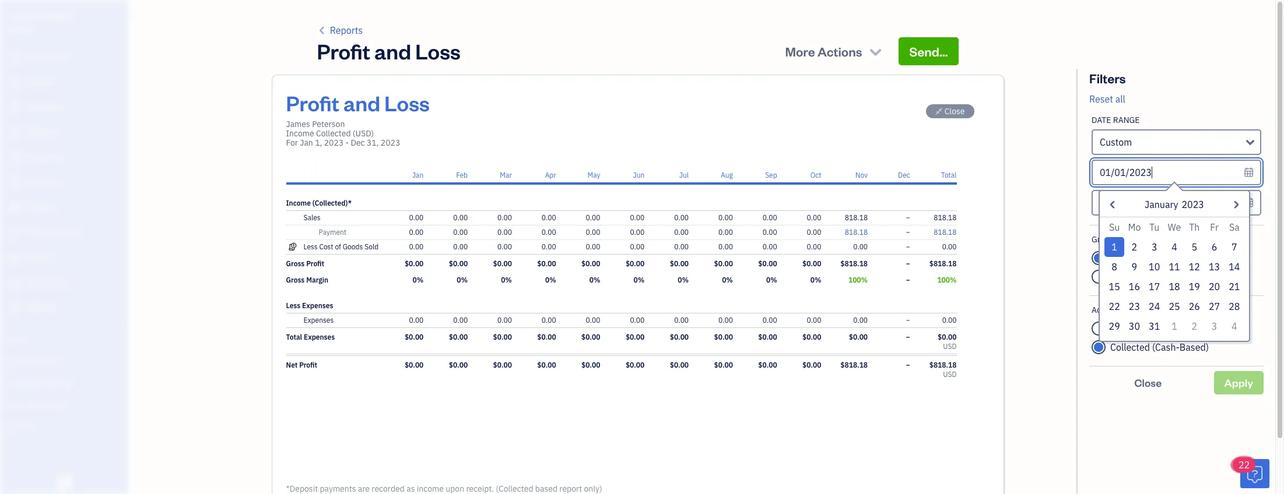 Task type: vqa. For each thing, say whether or not it's contained in the screenshot.


Task type: describe. For each thing, give the bounding box(es) containing it.
3 0% from the left
[[501, 276, 512, 285]]

24 button
[[1145, 297, 1165, 317]]

19 button
[[1185, 277, 1205, 297]]

1 vertical spatial 4 button
[[1225, 317, 1245, 337]]

21
[[1229, 281, 1240, 293]]

reports
[[330, 24, 363, 36]]

and for profit and loss
[[374, 37, 411, 65]]

(collected)*
[[312, 199, 352, 208]]

0 horizontal spatial 2023
[[324, 138, 344, 148]]

goods
[[343, 243, 363, 251]]

2 100% from the left
[[937, 276, 957, 285]]

5
[[1192, 241, 1197, 253]]

1 0% from the left
[[413, 276, 424, 285]]

14
[[1229, 261, 1240, 273]]

loss for profit and loss james peterson income collected (usd) for jan 1, 2023 - dec 31, 2023
[[384, 89, 430, 117]]

payment image
[[8, 152, 22, 164]]

22 button
[[1105, 297, 1125, 317]]

month
[[1110, 253, 1137, 264]]

tu
[[1149, 222, 1160, 233]]

january
[[1145, 199, 1178, 211]]

more
[[785, 43, 815, 59]]

2023 inside date range element
[[1182, 199, 1204, 211]]

client image
[[8, 77, 22, 89]]

7 button
[[1225, 237, 1245, 257]]

12
[[1189, 261, 1200, 273]]

date range
[[1092, 115, 1140, 125]]

we
[[1168, 222, 1181, 233]]

compress image
[[936, 107, 943, 116]]

net profit
[[286, 361, 317, 370]]

1 vertical spatial 3
[[1212, 321, 1217, 332]]

10 button
[[1145, 257, 1165, 277]]

team members link
[[3, 352, 125, 372]]

7 0% from the left
[[678, 276, 689, 285]]

14 button
[[1225, 257, 1245, 277]]

expenses for less expenses
[[302, 302, 333, 310]]

gross margin
[[286, 276, 328, 285]]

1 horizontal spatial dec
[[898, 171, 910, 180]]

jul
[[679, 171, 689, 180]]

send…
[[909, 43, 948, 59]]

su
[[1109, 222, 1120, 233]]

actions
[[818, 43, 862, 59]]

24
[[1149, 301, 1160, 313]]

jun
[[633, 171, 645, 180]]

Start date in MM/DD/YYYY format text field
[[1092, 160, 1261, 185]]

0 vertical spatial 2 button
[[1125, 237, 1145, 257]]

30
[[1129, 321, 1140, 332]]

4 − from the top
[[906, 260, 910, 268]]

resource center badge image
[[1240, 460, 1270, 489]]

less for less expenses
[[286, 302, 300, 310]]

expenses for total expenses
[[304, 333, 335, 342]]

less cost of goods sold
[[304, 243, 379, 251]]

net
[[286, 361, 298, 370]]

for
[[286, 138, 298, 148]]

2 818.18 link from the left
[[934, 228, 957, 237]]

3 − from the top
[[906, 243, 910, 251]]

0 vertical spatial close
[[945, 106, 965, 117]]

category image for sales
[[286, 213, 299, 223]]

1 vertical spatial 2 button
[[1185, 317, 1205, 337]]

total for total expenses
[[286, 333, 302, 342]]

jan inside profit and loss james peterson income collected (usd) for jan 1, 2023 - dec 31, 2023
[[300, 138, 313, 148]]

settings
[[9, 422, 35, 431]]

filters
[[1089, 70, 1126, 86]]

members
[[29, 357, 60, 366]]

usd for $0.00 usd
[[943, 342, 957, 351]]

chevrondown image
[[868, 43, 884, 59]]

items
[[9, 379, 27, 388]]

apps
[[9, 335, 26, 345]]

17 button
[[1145, 277, 1165, 297]]

james inside profit and loss james peterson income collected (usd) for jan 1, 2023 - dec 31, 2023
[[286, 119, 310, 129]]

26
[[1189, 301, 1200, 313]]

items and services
[[9, 379, 70, 388]]

loss for profit and loss
[[415, 37, 461, 65]]

and for items and services
[[28, 379, 41, 388]]

gross profit
[[286, 260, 324, 268]]

-
[[346, 138, 349, 148]]

reset all
[[1089, 93, 1126, 105]]

fr
[[1210, 222, 1219, 233]]

0 horizontal spatial 2
[[1132, 241, 1137, 253]]

payment
[[319, 228, 346, 237]]

accounting method group
[[1092, 305, 1261, 357]]

1 horizontal spatial 3 button
[[1205, 317, 1225, 337]]

1 horizontal spatial jan
[[412, 171, 424, 180]]

18
[[1169, 281, 1180, 293]]

23
[[1129, 301, 1140, 313]]

dec inside profit and loss james peterson income collected (usd) for jan 1, 2023 - dec 31, 2023
[[351, 138, 365, 148]]

items and services link
[[3, 373, 125, 394]]

group by
[[1092, 234, 1126, 245]]

james inside james peterson owner
[[9, 10, 35, 22]]

9 button
[[1125, 257, 1145, 277]]

7
[[1232, 241, 1237, 253]]

13
[[1209, 261, 1220, 273]]

End date in MM/DD/YYYY format text field
[[1092, 190, 1261, 216]]

0 vertical spatial 4 button
[[1165, 237, 1185, 257]]

2 0% from the left
[[457, 276, 468, 285]]

1 horizontal spatial 1 button
[[1165, 317, 1185, 337]]

profit down reports
[[317, 37, 370, 65]]

15 button
[[1105, 277, 1125, 297]]

sold
[[365, 243, 379, 251]]

25 button
[[1165, 297, 1185, 317]]

category image for expenses
[[286, 316, 299, 325]]

sales
[[304, 213, 321, 222]]

25
[[1169, 301, 1180, 313]]

1,
[[315, 138, 322, 148]]

30 button
[[1125, 317, 1145, 337]]

22 button
[[1233, 458, 1270, 489]]

services
[[42, 379, 70, 388]]

collected (cash-based)
[[1110, 342, 1209, 353]]

invoice image
[[8, 127, 22, 139]]

reset
[[1089, 93, 1113, 105]]

reports button
[[317, 23, 363, 37]]

oct
[[811, 171, 821, 180]]

sep
[[765, 171, 777, 180]]

13 button
[[1205, 257, 1225, 277]]

th
[[1189, 222, 1200, 233]]

0 horizontal spatial 1
[[1112, 241, 1117, 253]]

28 button
[[1225, 297, 1245, 317]]

8 − from the top
[[906, 361, 910, 370]]

gross for gross profit
[[286, 260, 305, 268]]

income inside profit and loss james peterson income collected (usd) for jan 1, 2023 - dec 31, 2023
[[286, 128, 314, 139]]

freshbooks image
[[55, 476, 73, 490]]

23 button
[[1125, 297, 1145, 317]]

apr
[[545, 171, 556, 180]]

8 button
[[1105, 257, 1125, 277]]

grid inside date range element
[[1105, 218, 1245, 337]]

5 0% from the left
[[589, 276, 600, 285]]

apps link
[[3, 330, 125, 351]]

timer image
[[8, 227, 22, 239]]

0 vertical spatial 1 button
[[1105, 237, 1125, 257]]

29
[[1109, 321, 1120, 332]]



Task type: locate. For each thing, give the bounding box(es) containing it.
group by option group
[[1092, 249, 1261, 286]]

818.18
[[845, 213, 868, 222], [934, 213, 957, 222], [845, 228, 868, 237], [934, 228, 957, 237]]

6 − from the top
[[906, 316, 910, 325]]

1 horizontal spatial 4
[[1232, 321, 1237, 332]]

4 button down 28
[[1225, 317, 1245, 337]]

1 vertical spatial gross
[[286, 276, 305, 285]]

profit and loss james peterson income collected (usd) for jan 1, 2023 - dec 31, 2023
[[286, 89, 430, 148]]

16 button
[[1125, 277, 1145, 297]]

0 horizontal spatial peterson
[[37, 10, 72, 22]]

dec right "-"
[[351, 138, 365, 148]]

1 vertical spatial 1
[[1172, 321, 1177, 332]]

6 0% from the left
[[634, 276, 645, 285]]

usd inside $818.18 usd
[[943, 370, 957, 379]]

1 category image from the top
[[286, 213, 299, 223]]

team members
[[9, 357, 60, 366]]

0 vertical spatial james
[[9, 10, 35, 22]]

1 horizontal spatial total
[[941, 171, 957, 180]]

1 vertical spatial dec
[[898, 171, 910, 180]]

report image
[[8, 303, 22, 314]]

chevronleft image
[[317, 23, 328, 37]]

collected inside profit and loss james peterson income collected (usd) for jan 1, 2023 - dec 31, 2023
[[316, 128, 351, 139]]

19
[[1189, 281, 1200, 293]]

1 vertical spatial loss
[[384, 89, 430, 117]]

0 vertical spatial 22
[[1109, 301, 1120, 313]]

less
[[304, 243, 318, 251], [286, 302, 300, 310]]

0 vertical spatial peterson
[[37, 10, 72, 22]]

0 horizontal spatial 4
[[1172, 241, 1177, 253]]

2023 right 31,
[[381, 138, 400, 148]]

0 horizontal spatial 3 button
[[1145, 237, 1165, 257]]

bank
[[9, 400, 26, 409]]

11
[[1169, 261, 1180, 273]]

0 vertical spatial close button
[[926, 104, 974, 118]]

17
[[1149, 281, 1160, 293]]

0 vertical spatial 4
[[1172, 241, 1177, 253]]

close button for profit and loss
[[926, 104, 974, 118]]

mar
[[500, 171, 512, 180]]

0 horizontal spatial 100%
[[849, 276, 868, 285]]

1 income from the top
[[286, 128, 314, 139]]

$818.18
[[841, 260, 868, 268], [929, 260, 957, 268], [841, 361, 868, 370], [929, 361, 957, 370]]

1 vertical spatial 4
[[1232, 321, 1237, 332]]

2 button
[[1125, 237, 1145, 257], [1185, 317, 1205, 337]]

2023 left "-"
[[324, 138, 344, 148]]

1 vertical spatial close button
[[1089, 372, 1207, 395]]

1 818.18 link from the left
[[845, 228, 868, 237]]

1 vertical spatial and
[[344, 89, 380, 117]]

accounting method option group
[[1092, 320, 1261, 357]]

0 vertical spatial expenses
[[302, 302, 333, 310]]

4 0% from the left
[[545, 276, 556, 285]]

3 down tu
[[1152, 241, 1157, 253]]

0 horizontal spatial close button
[[926, 104, 974, 118]]

expenses
[[302, 302, 333, 310], [304, 316, 334, 325], [304, 333, 335, 342]]

2 usd from the top
[[943, 370, 957, 379]]

jan left feb
[[412, 171, 424, 180]]

profit inside profit and loss james peterson income collected (usd) for jan 1, 2023 - dec 31, 2023
[[286, 89, 339, 117]]

0 vertical spatial 1
[[1112, 241, 1117, 253]]

jan
[[300, 138, 313, 148], [412, 171, 424, 180]]

usd up $818.18 usd
[[943, 342, 957, 351]]

6
[[1212, 241, 1217, 253]]

2 down 26
[[1192, 321, 1197, 332]]

dec
[[351, 138, 365, 148], [898, 171, 910, 180]]

100%
[[849, 276, 868, 285], [937, 276, 957, 285]]

3 button
[[1145, 237, 1165, 257], [1205, 317, 1225, 337]]

expense image
[[8, 177, 22, 189]]

11 button
[[1165, 257, 1185, 277]]

5 − from the top
[[906, 276, 910, 285]]

31 button
[[1145, 317, 1165, 337]]

2 right by
[[1132, 241, 1137, 253]]

0 vertical spatial and
[[374, 37, 411, 65]]

category image down less expenses
[[286, 316, 299, 325]]

1 vertical spatial close
[[1135, 376, 1162, 390]]

method
[[1135, 305, 1163, 316]]

1 vertical spatial 22
[[1239, 460, 1250, 471]]

3 button up 10
[[1145, 237, 1165, 257]]

8
[[1112, 261, 1117, 273]]

and right reports button
[[374, 37, 411, 65]]

more actions
[[785, 43, 862, 59]]

loss inside profit and loss james peterson income collected (usd) for jan 1, 2023 - dec 31, 2023
[[384, 89, 430, 117]]

collected left (usd)
[[316, 128, 351, 139]]

0 vertical spatial loss
[[415, 37, 461, 65]]

feb
[[456, 171, 468, 180]]

2 income from the top
[[286, 199, 311, 208]]

dashboard image
[[8, 52, 22, 64]]

10 0% from the left
[[811, 276, 821, 285]]

0 vertical spatial total
[[941, 171, 957, 180]]

5 button
[[1185, 237, 1205, 257]]

category image left sales
[[286, 213, 299, 223]]

peterson inside profit and loss james peterson income collected (usd) for jan 1, 2023 - dec 31, 2023
[[312, 119, 345, 129]]

total expenses
[[286, 333, 335, 342]]

1 gross from the top
[[286, 260, 305, 268]]

1 vertical spatial 2
[[1192, 321, 1197, 332]]

0 vertical spatial collected
[[316, 128, 351, 139]]

send… button
[[899, 37, 959, 65]]

sa
[[1229, 222, 1240, 233]]

0 horizontal spatial 22
[[1109, 301, 1120, 313]]

1 horizontal spatial 4 button
[[1225, 317, 1245, 337]]

all
[[1116, 93, 1126, 105]]

29 button
[[1105, 317, 1125, 337]]

16
[[1129, 281, 1140, 293]]

collected inside accounting method 'option group'
[[1110, 342, 1150, 353]]

1 100% from the left
[[849, 276, 868, 285]]

0 vertical spatial usd
[[943, 342, 957, 351]]

1 vertical spatial usd
[[943, 370, 957, 379]]

0 horizontal spatial close
[[945, 106, 965, 117]]

0 horizontal spatial collected
[[316, 128, 351, 139]]

gross for gross margin
[[286, 276, 305, 285]]

0 horizontal spatial 3
[[1152, 241, 1157, 253]]

billed (accrual)
[[1110, 323, 1174, 335]]

income left 1, in the left of the page
[[286, 128, 314, 139]]

7 − from the top
[[906, 333, 910, 342]]

$0.00
[[405, 260, 424, 268], [449, 260, 468, 268], [493, 260, 512, 268], [537, 260, 556, 268], [582, 260, 600, 268], [626, 260, 645, 268], [670, 260, 689, 268], [714, 260, 733, 268], [758, 260, 777, 268], [803, 260, 821, 268], [405, 333, 424, 342], [449, 333, 468, 342], [493, 333, 512, 342], [537, 333, 556, 342], [582, 333, 600, 342], [626, 333, 645, 342], [670, 333, 689, 342], [714, 333, 733, 342], [758, 333, 777, 342], [803, 333, 821, 342], [849, 333, 868, 342], [938, 333, 957, 342], [405, 361, 424, 370], [449, 361, 468, 370], [493, 361, 512, 370], [537, 361, 556, 370], [582, 361, 600, 370], [626, 361, 645, 370], [670, 361, 689, 370], [714, 361, 733, 370], [758, 361, 777, 370], [803, 361, 821, 370]]

grid
[[1105, 218, 1245, 337]]

category image
[[286, 213, 299, 223], [286, 316, 299, 325]]

1 − from the top
[[906, 213, 910, 222]]

1 vertical spatial jan
[[412, 171, 424, 180]]

date range element
[[1089, 106, 1264, 342]]

1 horizontal spatial close button
[[1089, 372, 1207, 395]]

less for less cost of goods sold
[[304, 243, 318, 251]]

0 vertical spatial income
[[286, 128, 314, 139]]

0 vertical spatial category image
[[286, 213, 299, 223]]

1 down su
[[1112, 241, 1117, 253]]

0 vertical spatial 2
[[1132, 241, 1137, 253]]

1 horizontal spatial 3
[[1212, 321, 1217, 332]]

1 horizontal spatial 100%
[[937, 276, 957, 285]]

may
[[588, 171, 600, 180]]

grid containing su
[[1105, 218, 1245, 337]]

profit right net
[[299, 361, 317, 370]]

james up for at the top of the page
[[286, 119, 310, 129]]

2
[[1132, 241, 1137, 253], [1192, 321, 1197, 332]]

profit up margin
[[306, 260, 324, 268]]

15
[[1109, 281, 1120, 293]]

2 category image from the top
[[286, 316, 299, 325]]

1 vertical spatial james
[[286, 119, 310, 129]]

1 down 25 on the right bottom of the page
[[1172, 321, 1177, 332]]

0 vertical spatial gross
[[286, 260, 305, 268]]

22 inside dropdown button
[[1239, 460, 1250, 471]]

0 vertical spatial 3 button
[[1145, 237, 1165, 257]]

4
[[1172, 241, 1177, 253], [1232, 321, 1237, 332]]

total for total
[[941, 171, 957, 180]]

1 vertical spatial peterson
[[312, 119, 345, 129]]

2 horizontal spatial 2023
[[1182, 199, 1204, 211]]

0 vertical spatial less
[[304, 243, 318, 251]]

2 button down 26
[[1185, 317, 1205, 337]]

and right items
[[28, 379, 41, 388]]

estimate image
[[8, 102, 22, 114]]

gross up gross margin at the bottom left
[[286, 260, 305, 268]]

0 vertical spatial dec
[[351, 138, 365, 148]]

and inside "main" element
[[28, 379, 41, 388]]

3 down 27
[[1212, 321, 1217, 332]]

based)
[[1180, 342, 1209, 353]]

team
[[9, 357, 27, 366]]

peterson inside james peterson owner
[[37, 10, 72, 22]]

and up (usd)
[[344, 89, 380, 117]]

james up owner on the left top of page
[[9, 10, 35, 22]]

0 vertical spatial 3
[[1152, 241, 1157, 253]]

31,
[[367, 138, 379, 148]]

margin
[[306, 276, 328, 285]]

1 horizontal spatial less
[[304, 243, 318, 251]]

(usd)
[[353, 128, 374, 139]]

0 horizontal spatial 2 button
[[1125, 237, 1145, 257]]

usd inside $0.00 usd
[[943, 342, 957, 351]]

9 0% from the left
[[766, 276, 777, 285]]

4 up 11
[[1172, 241, 1177, 253]]

0.00
[[409, 213, 424, 222], [453, 213, 468, 222], [497, 213, 512, 222], [542, 213, 556, 222], [586, 213, 600, 222], [630, 213, 645, 222], [674, 213, 689, 222], [719, 213, 733, 222], [763, 213, 777, 222], [807, 213, 821, 222], [409, 228, 424, 237], [453, 228, 468, 237], [497, 228, 512, 237], [542, 228, 556, 237], [586, 228, 600, 237], [630, 228, 645, 237], [674, 228, 689, 237], [719, 228, 733, 237], [763, 228, 777, 237], [807, 228, 821, 237], [409, 243, 424, 251], [453, 243, 468, 251], [497, 243, 512, 251], [542, 243, 556, 251], [586, 243, 600, 251], [630, 243, 645, 251], [674, 243, 689, 251], [719, 243, 733, 251], [763, 243, 777, 251], [807, 243, 821, 251], [853, 243, 868, 251], [942, 243, 957, 251], [409, 316, 424, 325], [453, 316, 468, 325], [497, 316, 512, 325], [542, 316, 556, 325], [586, 316, 600, 325], [630, 316, 645, 325], [674, 316, 689, 325], [719, 316, 733, 325], [763, 316, 777, 325], [807, 316, 821, 325], [853, 316, 868, 325], [942, 316, 957, 325]]

nov
[[856, 171, 868, 180]]

project image
[[8, 202, 22, 214]]

28
[[1229, 301, 1240, 313]]

loss
[[415, 37, 461, 65], [384, 89, 430, 117]]

1 vertical spatial expenses
[[304, 316, 334, 325]]

accounting method
[[1092, 305, 1163, 316]]

dec right nov
[[898, 171, 910, 180]]

4 down 28
[[1232, 321, 1237, 332]]

owner
[[9, 23, 33, 33]]

0 horizontal spatial 818.18 link
[[845, 228, 868, 237]]

group by group
[[1092, 234, 1261, 286]]

income
[[286, 128, 314, 139], [286, 199, 311, 208]]

0 horizontal spatial less
[[286, 302, 300, 310]]

0 horizontal spatial james
[[9, 10, 35, 22]]

1 vertical spatial income
[[286, 199, 311, 208]]

2 gross from the top
[[286, 276, 305, 285]]

jan left 1, in the left of the page
[[300, 138, 313, 148]]

2 vertical spatial and
[[28, 379, 41, 388]]

2 button down "mo"
[[1125, 237, 1145, 257]]

22 inside button
[[1109, 301, 1120, 313]]

and for profit and loss james peterson income collected (usd) for jan 1, 2023 - dec 31, 2023
[[344, 89, 380, 117]]

1 horizontal spatial 22
[[1239, 460, 1250, 471]]

close right compress icon
[[945, 106, 965, 117]]

collected
[[316, 128, 351, 139], [1110, 342, 1150, 353]]

usd down $0.00 usd
[[943, 370, 957, 379]]

31
[[1149, 321, 1160, 332]]

1 vertical spatial total
[[286, 333, 302, 342]]

0 horizontal spatial 1 button
[[1105, 237, 1125, 257]]

cost
[[319, 243, 333, 251]]

billed
[[1110, 323, 1134, 335]]

gross down gross profit
[[286, 276, 305, 285]]

27
[[1209, 301, 1220, 313]]

1 vertical spatial less
[[286, 302, 300, 310]]

usd for $818.18 usd
[[943, 370, 957, 379]]

bank connections link
[[3, 395, 125, 415]]

1 vertical spatial category image
[[286, 316, 299, 325]]

2 − from the top
[[906, 228, 910, 237]]

Date Range field
[[1092, 129, 1261, 155]]

profit up 1, in the left of the page
[[286, 89, 339, 117]]

20 button
[[1205, 277, 1225, 297]]

settings link
[[3, 416, 125, 437]]

2 vertical spatial expenses
[[304, 333, 335, 342]]

1 vertical spatial collected
[[1110, 342, 1150, 353]]

(accrual)
[[1137, 323, 1174, 335]]

date
[[1092, 115, 1111, 125]]

close button for filters
[[1089, 372, 1207, 395]]

3
[[1152, 241, 1157, 253], [1212, 321, 1217, 332]]

less expenses
[[286, 302, 333, 310]]

money image
[[8, 253, 22, 264]]

9
[[1132, 261, 1137, 273]]

12 button
[[1185, 257, 1205, 277]]

main element
[[0, 0, 157, 495]]

0 vertical spatial jan
[[300, 138, 313, 148]]

1 horizontal spatial 818.18 link
[[934, 228, 957, 237]]

18 button
[[1165, 277, 1185, 297]]

and inside profit and loss james peterson income collected (usd) for jan 1, 2023 - dec 31, 2023
[[344, 89, 380, 117]]

1 usd from the top
[[943, 342, 957, 351]]

accounting
[[1092, 305, 1133, 316]]

1 horizontal spatial 1
[[1172, 321, 1177, 332]]

1 horizontal spatial peterson
[[312, 119, 345, 129]]

1 horizontal spatial 2 button
[[1185, 317, 1205, 337]]

peterson
[[37, 10, 72, 22], [312, 119, 345, 129]]

1 horizontal spatial collected
[[1110, 342, 1150, 353]]

0 horizontal spatial dec
[[351, 138, 365, 148]]

1 vertical spatial 3 button
[[1205, 317, 1225, 337]]

1 horizontal spatial james
[[286, 119, 310, 129]]

income up sales
[[286, 199, 311, 208]]

4 button down we
[[1165, 237, 1185, 257]]

0 horizontal spatial total
[[286, 333, 302, 342]]

4 button
[[1165, 237, 1185, 257], [1225, 317, 1245, 337]]

8 0% from the left
[[722, 276, 733, 285]]

2023 up th
[[1182, 199, 1204, 211]]

reset all button
[[1089, 92, 1126, 106]]

3 button down 27
[[1205, 317, 1225, 337]]

less left 'cost'
[[304, 243, 318, 251]]

1 horizontal spatial 2
[[1192, 321, 1197, 332]]

1 horizontal spatial close
[[1135, 376, 1162, 390]]

1 horizontal spatial 2023
[[381, 138, 400, 148]]

0 horizontal spatial jan
[[300, 138, 313, 148]]

collected down billed
[[1110, 342, 1150, 353]]

gross
[[286, 260, 305, 268], [286, 276, 305, 285]]

(cash-
[[1152, 342, 1180, 353]]

1 vertical spatial 1 button
[[1165, 317, 1185, 337]]

0 horizontal spatial 4 button
[[1165, 237, 1185, 257]]

close down collected (cash-based)
[[1135, 376, 1162, 390]]

chart image
[[8, 278, 22, 289]]

less down gross margin at the bottom left
[[286, 302, 300, 310]]



